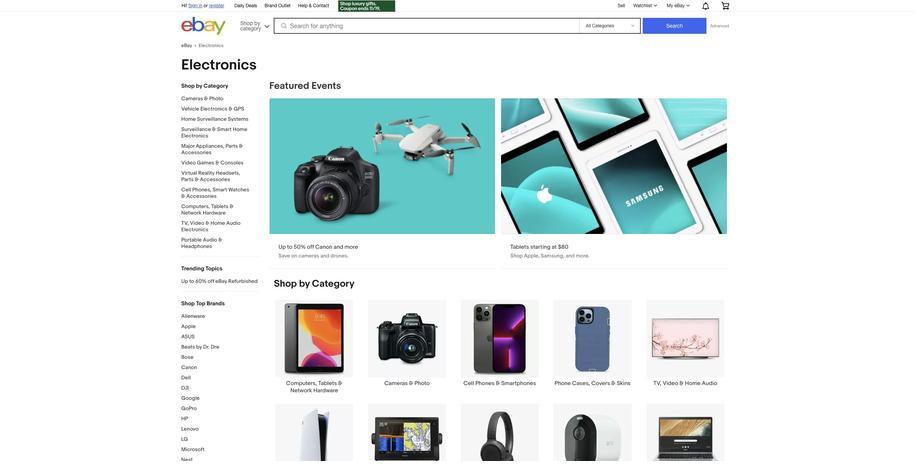 Task type: describe. For each thing, give the bounding box(es) containing it.
alienware apple asus beats by dr. dre bose canon dell dji google gopro hp lenovo lg microsoft
[[181, 313, 219, 453]]

brand outlet link
[[265, 2, 291, 10]]

lg
[[181, 436, 188, 442]]

advanced link
[[707, 18, 733, 33]]

or
[[204, 3, 208, 8]]

phones
[[476, 380, 495, 387]]

refurbished
[[228, 278, 258, 284]]

tablets inside tablets starting at $80 shop apple, samsung, and more.
[[511, 243, 529, 251]]

save
[[279, 253, 290, 259]]

1 vertical spatial ebay
[[181, 43, 192, 49]]

shop top brands
[[181, 300, 225, 307]]

watchlist link
[[630, 1, 661, 10]]

up to 60% off ebay refurbished
[[181, 278, 258, 284]]

shop for bottommost computers, tablets & network hardware "link"
[[274, 278, 297, 290]]

lenovo link
[[181, 426, 259, 433]]

watches
[[228, 186, 249, 193]]

virtual
[[181, 170, 197, 176]]

events
[[312, 80, 341, 92]]

cell phones & smartphones
[[464, 380, 536, 387]]

by up the vehicle
[[196, 82, 202, 90]]

microsoft link
[[181, 446, 259, 454]]

up to 60% off ebay refurbished link
[[181, 278, 259, 285]]

help & contact
[[298, 3, 329, 8]]

dell link
[[181, 375, 259, 382]]

1 vertical spatial computers, tablets & network hardware link
[[268, 299, 361, 394]]

apple,
[[524, 253, 540, 259]]

skins
[[617, 380, 631, 387]]

dji
[[181, 385, 189, 391]]

more
[[345, 243, 358, 251]]

shop by category for the home surveillance systems link
[[181, 82, 228, 90]]

covers
[[592, 380, 610, 387]]

dji link
[[181, 385, 259, 392]]

up for 60%
[[181, 278, 188, 284]]

trending topics
[[181, 265, 223, 272]]

shop inside shop by category
[[240, 20, 253, 26]]

gopro link
[[181, 405, 259, 412]]

shop by category banner
[[178, 0, 735, 37]]

headphones
[[181, 243, 212, 250]]

vehicle electronics & gps link
[[181, 106, 254, 113]]

cameras & photo
[[385, 380, 430, 387]]

shop by category button
[[237, 17, 271, 33]]

gopro
[[181, 405, 197, 412]]

featured events
[[269, 80, 341, 92]]

major
[[181, 143, 195, 149]]

lg link
[[181, 436, 259, 443]]

help
[[298, 3, 308, 8]]

& inside computers, tablets & network hardware
[[338, 380, 343, 387]]

brand
[[265, 3, 277, 8]]

computers, inside computers, tablets & network hardware
[[286, 380, 317, 387]]

alienware
[[181, 313, 205, 319]]

ebay inside "account" navigation
[[675, 3, 685, 8]]

tv, video & home audio
[[654, 380, 718, 387]]

network inside cameras & photo vehicle electronics & gps home surveillance systems surveillance & smart home electronics major appliances, parts & accessories video games & consoles virtual reality headsets, parts & accessories cell phones, smart watches & accessories computers, tablets & network hardware tv, video & home audio electronics portable audio & headphones
[[181, 210, 202, 216]]

account navigation
[[178, 0, 735, 13]]

0 horizontal spatial cameras & photo link
[[181, 95, 254, 103]]

2 vertical spatial accessories
[[186, 193, 217, 199]]

your shopping cart image
[[721, 2, 730, 9]]

google link
[[181, 395, 259, 402]]

contact
[[313, 3, 329, 8]]

1 vertical spatial surveillance
[[181, 126, 211, 133]]

0 horizontal spatial and
[[321, 253, 329, 259]]

bose
[[181, 354, 194, 360]]

phone cases, covers & skins link
[[546, 299, 639, 394]]

beats by dr. dre link
[[181, 344, 259, 351]]

category
[[240, 25, 261, 31]]

topics
[[206, 265, 223, 272]]

sign
[[188, 3, 198, 8]]

shop by category for cell phones & smartphones link
[[274, 278, 355, 290]]

phone
[[555, 380, 571, 387]]

computers, inside cameras & photo vehicle electronics & gps home surveillance systems surveillance & smart home electronics major appliances, parts & accessories video games & consoles virtual reality headsets, parts & accessories cell phones, smart watches & accessories computers, tablets & network hardware tv, video & home audio electronics portable audio & headphones
[[181, 203, 210, 210]]

by inside shop by category
[[255, 20, 260, 26]]

surveillance & smart home electronics link
[[181, 126, 254, 140]]

trending
[[181, 265, 204, 272]]

consoles
[[221, 160, 244, 166]]

get the coupon image
[[338, 0, 395, 12]]

asus link
[[181, 333, 259, 341]]

$80
[[558, 243, 569, 251]]

hardware inside cameras & photo vehicle electronics & gps home surveillance systems surveillance & smart home electronics major appliances, parts & accessories video games & consoles virtual reality headsets, parts & accessories cell phones, smart watches & accessories computers, tablets & network hardware tv, video & home audio electronics portable audio & headphones
[[203, 210, 226, 216]]

major appliances, parts & accessories link
[[181, 143, 254, 156]]

cameras & photo vehicle electronics & gps home surveillance systems surveillance & smart home electronics major appliances, parts & accessories video games & consoles virtual reality headsets, parts & accessories cell phones, smart watches & accessories computers, tablets & network hardware tv, video & home audio electronics portable audio & headphones
[[181, 95, 249, 250]]

lenovo
[[181, 426, 199, 432]]

portable audio & headphones link
[[181, 237, 254, 250]]

beats
[[181, 344, 195, 350]]

apple link
[[181, 323, 259, 330]]

shop by category
[[240, 20, 261, 31]]

canon inside alienware apple asus beats by dr. dre bose canon dell dji google gopro hp lenovo lg microsoft
[[181, 364, 197, 371]]

bose link
[[181, 354, 259, 361]]

alienware link
[[181, 313, 259, 320]]

cameras for cameras & photo vehicle electronics & gps home surveillance systems surveillance & smart home electronics major appliances, parts & accessories video games & consoles virtual reality headsets, parts & accessories cell phones, smart watches & accessories computers, tablets & network hardware tv, video & home audio electronics portable audio & headphones
[[181, 95, 203, 102]]

on
[[291, 253, 297, 259]]

& inside "account" navigation
[[309, 3, 312, 8]]

sell
[[618, 3, 625, 8]]

and inside tablets starting at $80 shop apple, samsung, and more.
[[566, 253, 575, 259]]

portable
[[181, 237, 202, 243]]

cell phones, smart watches & accessories link
[[181, 186, 254, 200]]

tv, video & home audio electronics link
[[181, 220, 254, 234]]

by inside alienware apple asus beats by dr. dre bose canon dell dji google gopro hp lenovo lg microsoft
[[196, 344, 202, 350]]



Task type: vqa. For each thing, say whether or not it's contained in the screenshot.
the topmost accessories
yes



Task type: locate. For each thing, give the bounding box(es) containing it.
1 horizontal spatial photo
[[415, 380, 430, 387]]

1 horizontal spatial cameras & photo link
[[361, 299, 454, 394]]

to inside up to 60% off ebay refurbished link
[[189, 278, 194, 284]]

0 horizontal spatial cameras
[[181, 95, 203, 102]]

canon
[[315, 243, 332, 251], [181, 364, 197, 371]]

asus
[[181, 333, 195, 340]]

1 horizontal spatial shop by category
[[274, 278, 355, 290]]

tablets
[[211, 203, 229, 210], [511, 243, 529, 251], [318, 380, 337, 387]]

1 horizontal spatial category
[[312, 278, 355, 290]]

tv, up portable
[[181, 220, 189, 226]]

off right 60%
[[208, 278, 214, 284]]

phone cases, covers & skins
[[555, 380, 631, 387]]

canon link
[[181, 364, 259, 371]]

0 vertical spatial tablets
[[211, 203, 229, 210]]

category down drones.
[[312, 278, 355, 290]]

0 horizontal spatial shop by category
[[181, 82, 228, 90]]

2 vertical spatial audio
[[702, 380, 718, 387]]

google
[[181, 395, 200, 401]]

1 horizontal spatial and
[[334, 243, 343, 251]]

1 vertical spatial cell
[[464, 380, 474, 387]]

0 horizontal spatial audio
[[203, 237, 217, 243]]

2 horizontal spatial ebay
[[675, 3, 685, 8]]

cameras
[[181, 95, 203, 102], [385, 380, 408, 387]]

1 vertical spatial canon
[[181, 364, 197, 371]]

1 horizontal spatial up
[[279, 243, 286, 251]]

0 vertical spatial cameras & photo link
[[181, 95, 254, 103]]

shop up the vehicle
[[181, 82, 195, 90]]

shop by category up vehicle electronics & gps link
[[181, 82, 228, 90]]

off for 50%
[[307, 243, 314, 251]]

featured
[[269, 80, 309, 92]]

phones,
[[192, 186, 212, 193]]

1 horizontal spatial audio
[[226, 220, 241, 226]]

to left 60%
[[189, 278, 194, 284]]

0 vertical spatial tv,
[[181, 220, 189, 226]]

2 horizontal spatial tablets
[[511, 243, 529, 251]]

0 horizontal spatial tablets
[[211, 203, 229, 210]]

category for the home surveillance systems link
[[204, 82, 228, 90]]

1 horizontal spatial off
[[307, 243, 314, 251]]

main content
[[265, 80, 735, 461]]

appliances,
[[196, 143, 224, 149]]

by
[[255, 20, 260, 26], [196, 82, 202, 90], [299, 278, 310, 290], [196, 344, 202, 350]]

computers,
[[181, 203, 210, 210], [286, 380, 317, 387]]

Search for anything text field
[[275, 19, 578, 33]]

2 vertical spatial video
[[663, 380, 679, 387]]

to for 60%
[[189, 278, 194, 284]]

up up save
[[279, 243, 286, 251]]

to inside up to 50% off canon and more save on cameras and drones.
[[287, 243, 293, 251]]

0 vertical spatial computers,
[[181, 203, 210, 210]]

category
[[204, 82, 228, 90], [312, 278, 355, 290]]

and down $80
[[566, 253, 575, 259]]

0 vertical spatial cameras
[[181, 95, 203, 102]]

0 vertical spatial off
[[307, 243, 314, 251]]

None text field
[[269, 98, 495, 268], [501, 98, 727, 268], [269, 98, 495, 268], [501, 98, 727, 268]]

cell phones & smartphones link
[[454, 299, 546, 394]]

daily
[[235, 3, 245, 8]]

tv, inside cameras & photo vehicle electronics & gps home surveillance systems surveillance & smart home electronics major appliances, parts & accessories video games & consoles virtual reality headsets, parts & accessories cell phones, smart watches & accessories computers, tablets & network hardware tv, video & home audio electronics portable audio & headphones
[[181, 220, 189, 226]]

0 horizontal spatial hardware
[[203, 210, 226, 216]]

1 horizontal spatial hardware
[[314, 387, 338, 394]]

to up 'on'
[[287, 243, 293, 251]]

at
[[552, 243, 557, 251]]

1 horizontal spatial tablets
[[318, 380, 337, 387]]

video inside tv, video & home audio link
[[663, 380, 679, 387]]

0 horizontal spatial parts
[[181, 176, 194, 183]]

surveillance up "major"
[[181, 126, 211, 133]]

1 horizontal spatial canon
[[315, 243, 332, 251]]

dr.
[[203, 344, 210, 350]]

cell left phones
[[464, 380, 474, 387]]

watchlist
[[634, 3, 652, 8]]

0 horizontal spatial off
[[208, 278, 214, 284]]

1 horizontal spatial cell
[[464, 380, 474, 387]]

tablets starting at $80 shop apple, samsung, and more.
[[511, 243, 590, 259]]

1 vertical spatial smart
[[213, 186, 227, 193]]

0 horizontal spatial photo
[[209, 95, 223, 102]]

0 vertical spatial parts
[[226, 143, 238, 149]]

smart down virtual reality headsets, parts & accessories 'link'
[[213, 186, 227, 193]]

1 vertical spatial tablets
[[511, 243, 529, 251]]

1 horizontal spatial computers, tablets & network hardware link
[[268, 299, 361, 394]]

category up vehicle electronics & gps link
[[204, 82, 228, 90]]

brand outlet
[[265, 3, 291, 8]]

1 vertical spatial photo
[[415, 380, 430, 387]]

off for 60%
[[208, 278, 214, 284]]

off up 'cameras'
[[307, 243, 314, 251]]

parts up the consoles
[[226, 143, 238, 149]]

cell left the phones,
[[181, 186, 191, 193]]

photo for cameras & photo
[[415, 380, 430, 387]]

1 vertical spatial accessories
[[200, 176, 230, 183]]

category for cell phones & smartphones link
[[312, 278, 355, 290]]

up
[[279, 243, 286, 251], [181, 278, 188, 284]]

0 horizontal spatial tv,
[[181, 220, 189, 226]]

shop down daily deals link
[[240, 20, 253, 26]]

shop down save
[[274, 278, 297, 290]]

1 vertical spatial up
[[181, 278, 188, 284]]

0 vertical spatial accessories
[[181, 149, 212, 156]]

0 vertical spatial network
[[181, 210, 202, 216]]

to for 50%
[[287, 243, 293, 251]]

1 horizontal spatial tv,
[[654, 380, 662, 387]]

computers, tablets & network hardware link
[[181, 203, 254, 217], [268, 299, 361, 394]]

shop left top at bottom left
[[181, 300, 195, 307]]

accessories down reality
[[186, 193, 217, 199]]

0 horizontal spatial computers,
[[181, 203, 210, 210]]

None submit
[[643, 18, 707, 34]]

canon inside up to 50% off canon and more save on cameras and drones.
[[315, 243, 332, 251]]

accessories up 'games'
[[181, 149, 212, 156]]

daily deals
[[235, 3, 257, 8]]

2 horizontal spatial audio
[[702, 380, 718, 387]]

help & contact link
[[298, 2, 329, 10]]

by left dr.
[[196, 344, 202, 350]]

register
[[209, 3, 224, 8]]

0 vertical spatial category
[[204, 82, 228, 90]]

video
[[181, 160, 196, 166], [190, 220, 204, 226], [663, 380, 679, 387]]

games
[[197, 160, 214, 166]]

1 vertical spatial hardware
[[314, 387, 338, 394]]

1 vertical spatial video
[[190, 220, 204, 226]]

1 vertical spatial audio
[[203, 237, 217, 243]]

0 vertical spatial surveillance
[[197, 116, 227, 122]]

shop inside tablets starting at $80 shop apple, samsung, and more.
[[511, 253, 523, 259]]

1 horizontal spatial network
[[290, 387, 312, 394]]

accessories
[[181, 149, 212, 156], [200, 176, 230, 183], [186, 193, 217, 199]]

microsoft
[[181, 446, 205, 453]]

0 horizontal spatial ebay
[[181, 43, 192, 49]]

0 vertical spatial photo
[[209, 95, 223, 102]]

smart down the home surveillance systems link
[[217, 126, 232, 133]]

by down 'cameras'
[[299, 278, 310, 290]]

network inside computers, tablets & network hardware
[[290, 387, 312, 394]]

2 vertical spatial tablets
[[318, 380, 337, 387]]

hp
[[181, 416, 188, 422]]

0 vertical spatial to
[[287, 243, 293, 251]]

and up drones.
[[334, 243, 343, 251]]

0 vertical spatial hardware
[[203, 210, 226, 216]]

1 horizontal spatial to
[[287, 243, 293, 251]]

surveillance down vehicle electronics & gps link
[[197, 116, 227, 122]]

vehicle
[[181, 106, 199, 112]]

0 vertical spatial computers, tablets & network hardware link
[[181, 203, 254, 217]]

1 horizontal spatial cameras
[[385, 380, 408, 387]]

hi! sign in or register
[[182, 3, 224, 8]]

60%
[[195, 278, 207, 284]]

1 vertical spatial off
[[208, 278, 214, 284]]

1 vertical spatial network
[[290, 387, 312, 394]]

1 vertical spatial computers,
[[286, 380, 317, 387]]

tablets inside computers, tablets & network hardware
[[318, 380, 337, 387]]

reality
[[198, 170, 215, 176]]

0 vertical spatial canon
[[315, 243, 332, 251]]

1 vertical spatial cameras & photo link
[[361, 299, 454, 394]]

0 horizontal spatial network
[[181, 210, 202, 216]]

none submit inside shop by category banner
[[643, 18, 707, 34]]

my
[[667, 3, 673, 8]]

0 vertical spatial cell
[[181, 186, 191, 193]]

0 vertical spatial shop by category
[[181, 82, 228, 90]]

1 vertical spatial tv,
[[654, 380, 662, 387]]

systems
[[228, 116, 249, 122]]

starting
[[531, 243, 551, 251]]

deals
[[246, 3, 257, 8]]

audio
[[226, 220, 241, 226], [203, 237, 217, 243], [702, 380, 718, 387]]

0 horizontal spatial category
[[204, 82, 228, 90]]

1 vertical spatial to
[[189, 278, 194, 284]]

2 horizontal spatial and
[[566, 253, 575, 259]]

shop by category down 'cameras'
[[274, 278, 355, 290]]

1 horizontal spatial computers,
[[286, 380, 317, 387]]

hardware inside computers, tablets & network hardware
[[314, 387, 338, 394]]

0 horizontal spatial computers, tablets & network hardware link
[[181, 203, 254, 217]]

main content containing featured events
[[265, 80, 735, 461]]

cell inside cell phones & smartphones link
[[464, 380, 474, 387]]

photo for cameras & photo vehicle electronics & gps home surveillance systems surveillance & smart home electronics major appliances, parts & accessories video games & consoles virtual reality headsets, parts & accessories cell phones, smart watches & accessories computers, tablets & network hardware tv, video & home audio electronics portable audio & headphones
[[209, 95, 223, 102]]

parts up the phones,
[[181, 176, 194, 183]]

cameras inside cameras & photo vehicle electronics & gps home surveillance systems surveillance & smart home electronics major appliances, parts & accessories video games & consoles virtual reality headsets, parts & accessories cell phones, smart watches & accessories computers, tablets & network hardware tv, video & home audio electronics portable audio & headphones
[[181, 95, 203, 102]]

and
[[334, 243, 343, 251], [321, 253, 329, 259], [566, 253, 575, 259]]

canon down the bose
[[181, 364, 197, 371]]

photo inside cameras & photo vehicle electronics & gps home surveillance systems surveillance & smart home electronics major appliances, parts & accessories video games & consoles virtual reality headsets, parts & accessories cell phones, smart watches & accessories computers, tablets & network hardware tv, video & home audio electronics portable audio & headphones
[[209, 95, 223, 102]]

hp link
[[181, 416, 259, 423]]

to
[[287, 243, 293, 251], [189, 278, 194, 284]]

sell link
[[615, 3, 629, 8]]

0 vertical spatial ebay
[[675, 3, 685, 8]]

more.
[[576, 253, 590, 259]]

cameras & photo link
[[181, 95, 254, 103], [361, 299, 454, 394]]

ebay link
[[181, 43, 199, 49]]

surveillance
[[197, 116, 227, 122], [181, 126, 211, 133]]

apple
[[181, 323, 196, 330]]

headsets,
[[216, 170, 240, 176]]

up for 50%
[[279, 243, 286, 251]]

shop for the alienware link
[[181, 300, 195, 307]]

daily deals link
[[235, 2, 257, 10]]

samsung,
[[541, 253, 565, 259]]

0 horizontal spatial to
[[189, 278, 194, 284]]

0 horizontal spatial cell
[[181, 186, 191, 193]]

drones.
[[331, 253, 349, 259]]

0 vertical spatial up
[[279, 243, 286, 251]]

by down deals
[[255, 20, 260, 26]]

and left drones.
[[321, 253, 329, 259]]

1 horizontal spatial parts
[[226, 143, 238, 149]]

1 vertical spatial parts
[[181, 176, 194, 183]]

off inside up to 50% off canon and more save on cameras and drones.
[[307, 243, 314, 251]]

outlet
[[278, 3, 291, 8]]

1 vertical spatial shop by category
[[274, 278, 355, 290]]

advanced
[[711, 24, 729, 28]]

tablets inside cameras & photo vehicle electronics & gps home surveillance systems surveillance & smart home electronics major appliances, parts & accessories video games & consoles virtual reality headsets, parts & accessories cell phones, smart watches & accessories computers, tablets & network hardware tv, video & home audio electronics portable audio & headphones
[[211, 203, 229, 210]]

1 horizontal spatial ebay
[[216, 278, 227, 284]]

cameras for cameras & photo
[[385, 380, 408, 387]]

off
[[307, 243, 314, 251], [208, 278, 214, 284]]

dre
[[211, 344, 219, 350]]

0 vertical spatial smart
[[217, 126, 232, 133]]

up to 50% off canon and more save on cameras and drones.
[[279, 243, 358, 259]]

tv, right skins at the right bottom
[[654, 380, 662, 387]]

shop left apple,
[[511, 253, 523, 259]]

register link
[[209, 3, 224, 8]]

cell inside cameras & photo vehicle electronics & gps home surveillance systems surveillance & smart home electronics major appliances, parts & accessories video games & consoles virtual reality headsets, parts & accessories cell phones, smart watches & accessories computers, tablets & network hardware tv, video & home audio electronics portable audio & headphones
[[181, 186, 191, 193]]

0 horizontal spatial up
[[181, 278, 188, 284]]

up down the "trending"
[[181, 278, 188, 284]]

shop for cameras & photo link to the left
[[181, 82, 195, 90]]

computers, tablets & network hardware
[[286, 380, 343, 394]]

0 horizontal spatial canon
[[181, 364, 197, 371]]

cases,
[[572, 380, 590, 387]]

1 vertical spatial cameras
[[385, 380, 408, 387]]

tv, inside main content
[[654, 380, 662, 387]]

canon up 'cameras'
[[315, 243, 332, 251]]

0 vertical spatial audio
[[226, 220, 241, 226]]

tv, video & home audio link
[[639, 299, 732, 394]]

home surveillance systems link
[[181, 116, 254, 123]]

accessories up the cell phones, smart watches & accessories link
[[200, 176, 230, 183]]

ebay
[[675, 3, 685, 8], [181, 43, 192, 49], [216, 278, 227, 284]]

50%
[[294, 243, 306, 251]]

1 vertical spatial category
[[312, 278, 355, 290]]

up inside up to 50% off canon and more save on cameras and drones.
[[279, 243, 286, 251]]

0 vertical spatial video
[[181, 160, 196, 166]]

2 vertical spatial ebay
[[216, 278, 227, 284]]

hi!
[[182, 3, 187, 8]]



